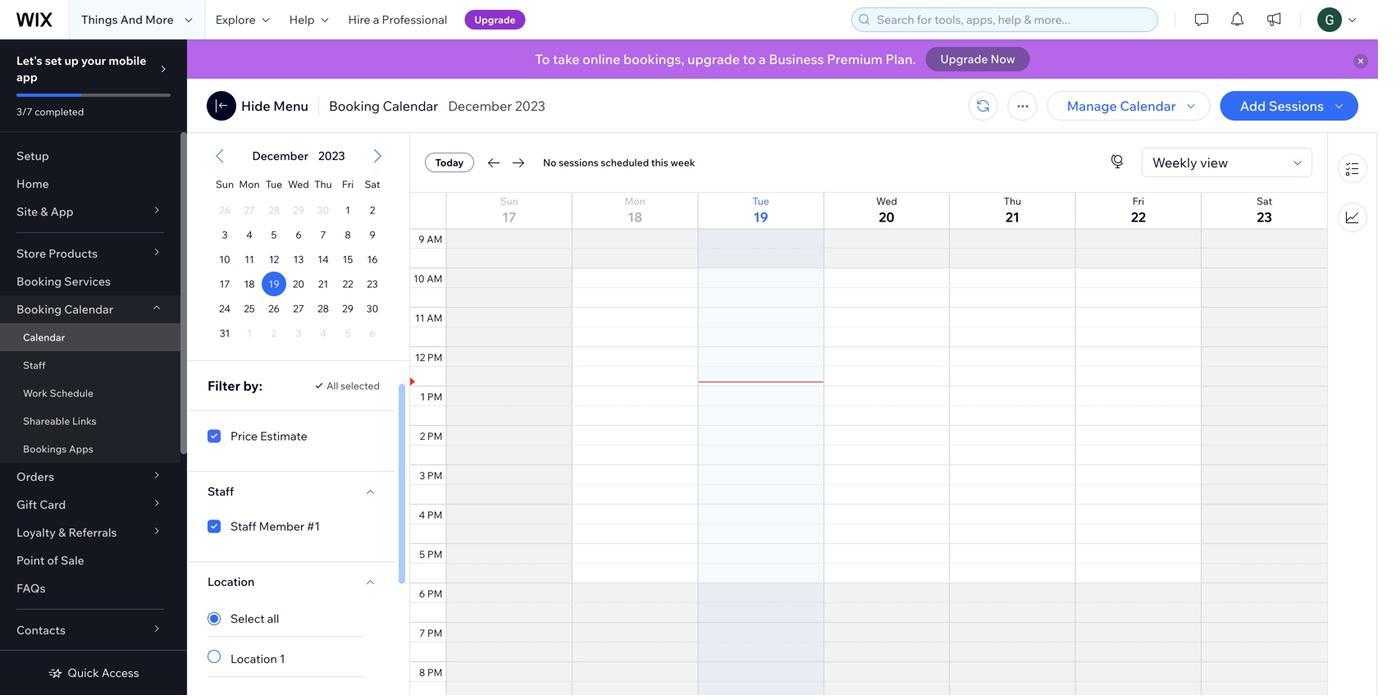 Task type: vqa. For each thing, say whether or not it's contained in the screenshot.


Task type: locate. For each thing, give the bounding box(es) containing it.
1 horizontal spatial 3
[[420, 469, 425, 481]]

hire a professional
[[348, 12, 447, 27]]

row group containing 1
[[198, 198, 400, 360]]

filter
[[208, 377, 240, 394]]

7 for 7
[[320, 229, 326, 241]]

upgrade
[[688, 51, 740, 67]]

alert containing december
[[247, 149, 350, 163]]

staff member #1
[[231, 519, 320, 533]]

5 for 5 pm
[[420, 548, 425, 560]]

booking for booking calendar popup button on the left
[[16, 302, 62, 316]]

2 up the 3 pm
[[420, 430, 425, 442]]

0 horizontal spatial 6
[[296, 229, 302, 241]]

no
[[543, 156, 557, 169]]

1 pm from the top
[[427, 351, 443, 363]]

1 vertical spatial 4
[[419, 509, 425, 521]]

sessions
[[559, 156, 599, 169]]

sun for 17
[[500, 195, 518, 207]]

sat
[[365, 178, 380, 190], [1257, 195, 1273, 207]]

wed
[[288, 178, 309, 190], [877, 195, 898, 207]]

10 for 10
[[219, 253, 230, 265]]

fri inside fri 22
[[1133, 195, 1145, 207]]

0 vertical spatial 2
[[370, 204, 375, 216]]

8 pm from the top
[[427, 627, 443, 639]]

calendar right the manage on the right top
[[1120, 98, 1177, 114]]

store products button
[[0, 240, 181, 268]]

1 horizontal spatial 6
[[419, 587, 425, 600]]

0 horizontal spatial 4
[[246, 229, 253, 241]]

1 vertical spatial 3
[[420, 469, 425, 481]]

1 horizontal spatial 12
[[415, 351, 425, 363]]

scheduled
[[601, 156, 649, 169]]

2 am from the top
[[427, 272, 443, 285]]

0 vertical spatial 1
[[346, 204, 350, 216]]

upgrade inside 'alert'
[[941, 52, 988, 66]]

17 inside sun 17
[[502, 209, 517, 225]]

1 vertical spatial a
[[759, 51, 766, 67]]

sun for mon
[[216, 178, 234, 190]]

add sessions button
[[1221, 91, 1359, 121]]

0 horizontal spatial 23
[[367, 278, 378, 290]]

4
[[246, 229, 253, 241], [419, 509, 425, 521]]

0 vertical spatial 21
[[1006, 209, 1020, 225]]

pm for 6 pm
[[427, 587, 443, 600]]

6 up 13
[[296, 229, 302, 241]]

8
[[345, 229, 351, 241], [419, 666, 425, 678]]

1 horizontal spatial sat
[[1257, 195, 1273, 207]]

0 vertical spatial 19
[[754, 209, 769, 225]]

1 horizontal spatial &
[[58, 525, 66, 540]]

6 for 6 pm
[[419, 587, 425, 600]]

1 vertical spatial 23
[[367, 278, 378, 290]]

1 vertical spatial 2023
[[318, 149, 345, 163]]

1 vertical spatial 17
[[220, 278, 230, 290]]

12 for 12
[[269, 253, 279, 265]]

1 vertical spatial tue
[[753, 195, 769, 207]]

calendar down booking services link
[[64, 302, 113, 316]]

9 up 16
[[370, 229, 376, 241]]

13
[[293, 253, 304, 265]]

booking for booking services link
[[16, 274, 62, 288]]

6 pm from the top
[[427, 548, 443, 560]]

6
[[296, 229, 302, 241], [419, 587, 425, 600]]

upgrade for upgrade
[[475, 14, 516, 26]]

pm for 4 pm
[[427, 509, 443, 521]]

1 vertical spatial location
[[231, 652, 277, 666]]

0 horizontal spatial &
[[41, 204, 48, 219]]

Staff Member #1 checkbox
[[208, 517, 365, 536]]

10 up 11 am at the top left of page
[[414, 272, 425, 285]]

app
[[51, 204, 74, 219]]

location up select
[[208, 574, 255, 589]]

9
[[370, 229, 376, 241], [419, 233, 425, 245]]

your
[[81, 53, 106, 68]]

12 left 13
[[269, 253, 279, 265]]

calendar inside popup button
[[64, 302, 113, 316]]

0 horizontal spatial services
[[64, 274, 111, 288]]

0 vertical spatial upgrade
[[475, 14, 516, 26]]

1 vertical spatial staff
[[208, 484, 234, 499]]

staff left member
[[231, 519, 256, 533]]

5 down 4 pm
[[420, 548, 425, 560]]

orders
[[16, 469, 54, 484]]

1 horizontal spatial booking calendar
[[329, 98, 438, 114]]

shareable links
[[23, 415, 97, 427]]

0 vertical spatial 6
[[296, 229, 302, 241]]

& right 'loyalty' at the bottom left of page
[[58, 525, 66, 540]]

18 down scheduled
[[628, 209, 643, 225]]

mon down scheduled
[[625, 195, 646, 207]]

Search for tools, apps, help & more... field
[[872, 8, 1153, 31]]

point of sale
[[16, 553, 84, 567]]

1 vertical spatial 10
[[414, 272, 425, 285]]

1 horizontal spatial 11
[[415, 312, 425, 324]]

1 vertical spatial wed
[[877, 195, 898, 207]]

1 vertical spatial booking
[[16, 274, 62, 288]]

1 vertical spatial 11
[[415, 312, 425, 324]]

0 vertical spatial 4
[[246, 229, 253, 241]]

pm for 12 pm
[[427, 351, 443, 363]]

3 am from the top
[[427, 312, 443, 324]]

am up 10 am
[[427, 233, 443, 245]]

upgrade for upgrade now
[[941, 52, 988, 66]]

8 for 8 pm
[[419, 666, 425, 678]]

29
[[342, 302, 354, 315]]

0 vertical spatial staff
[[23, 359, 46, 371]]

staff down price
[[208, 484, 234, 499]]

pm for 3 pm
[[427, 469, 443, 481]]

pm down 5 pm
[[427, 587, 443, 600]]

1 horizontal spatial 2
[[420, 430, 425, 442]]

1 for 1
[[346, 204, 350, 216]]

app
[[16, 70, 38, 84]]

1 vertical spatial upgrade
[[941, 52, 988, 66]]

8 for 8
[[345, 229, 351, 241]]

tue 19
[[753, 195, 769, 225]]

7 pm
[[419, 627, 443, 639]]

fri
[[342, 178, 354, 190], [1133, 195, 1145, 207]]

19
[[754, 209, 769, 225], [269, 278, 279, 290]]

pm up 1 pm
[[427, 351, 443, 363]]

by:
[[243, 377, 263, 394]]

3 up 4 pm
[[420, 469, 425, 481]]

no sessions scheduled this week
[[543, 156, 695, 169]]

0 horizontal spatial 3
[[222, 229, 228, 241]]

10
[[219, 253, 230, 265], [414, 272, 425, 285]]

staff
[[23, 359, 46, 371], [208, 484, 234, 499], [231, 519, 256, 533]]

1 vertical spatial 18
[[244, 278, 255, 290]]

calendar link
[[0, 323, 181, 351]]

hide menu button
[[207, 91, 309, 121]]

1 horizontal spatial 5
[[420, 548, 425, 560]]

7 pm from the top
[[427, 587, 443, 600]]

22 inside row group
[[343, 278, 353, 290]]

booking down the store
[[16, 274, 62, 288]]

14
[[318, 253, 329, 265]]

1 vertical spatial december
[[252, 149, 309, 163]]

0 horizontal spatial grid
[[198, 134, 400, 360]]

0 vertical spatial 12
[[269, 253, 279, 265]]

pm up 2 pm
[[427, 390, 443, 403]]

access
[[102, 666, 139, 680]]

0 vertical spatial &
[[41, 204, 48, 219]]

25
[[244, 302, 255, 315]]

1 vertical spatial 5
[[420, 548, 425, 560]]

0 vertical spatial location
[[208, 574, 255, 589]]

18 inside mon 18
[[628, 209, 643, 225]]

0 horizontal spatial 8
[[345, 229, 351, 241]]

booking inside booking services link
[[16, 274, 62, 288]]

all
[[267, 611, 279, 626]]

pm for 1 pm
[[427, 390, 443, 403]]

0 horizontal spatial a
[[373, 12, 379, 27]]

a right hire
[[373, 12, 379, 27]]

calendar up today
[[383, 98, 438, 114]]

5 pm
[[420, 548, 443, 560]]

0 horizontal spatial fri
[[342, 178, 354, 190]]

shareable
[[23, 415, 70, 427]]

9 pm from the top
[[427, 666, 443, 678]]

select all
[[231, 611, 279, 626]]

0 horizontal spatial 20
[[293, 278, 305, 290]]

12
[[269, 253, 279, 265], [415, 351, 425, 363]]

11 am
[[415, 312, 443, 324]]

1 vertical spatial &
[[58, 525, 66, 540]]

8 down "7 pm"
[[419, 666, 425, 678]]

upgrade now button
[[926, 47, 1030, 71]]

upgrade right the professional
[[475, 14, 516, 26]]

pm for 2 pm
[[427, 430, 443, 442]]

1 horizontal spatial 20
[[879, 209, 895, 225]]

staff inside sidebar element
[[23, 359, 46, 371]]

0 vertical spatial am
[[427, 233, 443, 245]]

upgrade now
[[941, 52, 1016, 66]]

a right to
[[759, 51, 766, 67]]

1 horizontal spatial 21
[[1006, 209, 1020, 225]]

all
[[327, 380, 338, 392]]

0 horizontal spatial 12
[[269, 253, 279, 265]]

10 up 24 on the left of page
[[219, 253, 230, 265]]

4 down 'sun mon tue wed thu'
[[246, 229, 253, 241]]

1 horizontal spatial 10
[[414, 272, 425, 285]]

7 up 14
[[320, 229, 326, 241]]

row containing 3
[[213, 222, 385, 247]]

0 vertical spatial 5
[[271, 229, 277, 241]]

a inside 'alert'
[[759, 51, 766, 67]]

2 up 16
[[370, 204, 375, 216]]

11 left 13
[[245, 253, 254, 265]]

5 pm from the top
[[427, 509, 443, 521]]

price
[[231, 429, 258, 443]]

6 pm
[[419, 587, 443, 600]]

22
[[1131, 209, 1146, 225], [343, 278, 353, 290]]

pm up 5 pm
[[427, 509, 443, 521]]

tuesday, december 19, 2023 cell
[[262, 272, 286, 296]]

3 for 3 pm
[[420, 469, 425, 481]]

staff for staff 'button'
[[208, 484, 234, 499]]

7
[[320, 229, 326, 241], [419, 627, 425, 639]]

4 down the 3 pm
[[419, 509, 425, 521]]

wed 20
[[877, 195, 898, 225]]

filter by:
[[208, 377, 263, 394]]

pm down 1 pm
[[427, 430, 443, 442]]

1 horizontal spatial 23
[[1257, 209, 1273, 225]]

0 vertical spatial booking calendar
[[329, 98, 438, 114]]

grid
[[410, 0, 1328, 695], [198, 134, 400, 360]]

things and more
[[81, 12, 174, 27]]

now
[[991, 52, 1016, 66]]

let's
[[16, 53, 42, 68]]

& for site
[[41, 204, 48, 219]]

services inside sidebar element
[[64, 274, 111, 288]]

0 vertical spatial 11
[[245, 253, 254, 265]]

1 vertical spatial 12
[[415, 351, 425, 363]]

9 up 10 am
[[419, 233, 425, 245]]

pm down "7 pm"
[[427, 666, 443, 678]]

booking down booking services
[[16, 302, 62, 316]]

0 vertical spatial mon
[[239, 178, 260, 190]]

menu
[[1329, 144, 1377, 242]]

pm
[[427, 351, 443, 363], [427, 390, 443, 403], [427, 430, 443, 442], [427, 469, 443, 481], [427, 509, 443, 521], [427, 548, 443, 560], [427, 587, 443, 600], [427, 627, 443, 639], [427, 666, 443, 678]]

0 horizontal spatial booking calendar
[[16, 302, 113, 316]]

1 vertical spatial 1
[[421, 390, 425, 403]]

row containing 1
[[213, 198, 385, 222]]

calendar inside button
[[1120, 98, 1177, 114]]

& right site on the left
[[41, 204, 48, 219]]

1 horizontal spatial 18
[[628, 209, 643, 225]]

loyalty & referrals
[[16, 525, 117, 540]]

mobile
[[109, 53, 146, 68]]

1 am from the top
[[427, 233, 443, 245]]

row containing 10
[[213, 247, 385, 272]]

links
[[72, 415, 97, 427]]

18 up 25
[[244, 278, 255, 290]]

up
[[64, 53, 79, 68]]

professional
[[382, 12, 447, 27]]

1 vertical spatial 8
[[419, 666, 425, 678]]

services down store products dropdown button in the top left of the page
[[64, 274, 111, 288]]

0 vertical spatial thu
[[315, 178, 332, 190]]

7 down 6 pm
[[419, 627, 425, 639]]

0 vertical spatial wed
[[288, 178, 309, 190]]

2023 down to
[[515, 98, 546, 114]]

0 horizontal spatial 10
[[219, 253, 230, 265]]

1 vertical spatial booking calendar
[[16, 302, 113, 316]]

0 vertical spatial sun
[[216, 178, 234, 190]]

am down 9 am
[[427, 272, 443, 285]]

0 horizontal spatial december
[[252, 149, 309, 163]]

1 vertical spatial 22
[[343, 278, 353, 290]]

home link
[[0, 170, 181, 198]]

0 horizontal spatial tue
[[266, 178, 282, 190]]

1 vertical spatial 20
[[293, 278, 305, 290]]

20 inside row group
[[293, 278, 305, 290]]

0 vertical spatial 18
[[628, 209, 643, 225]]

31
[[220, 327, 230, 339]]

1 horizontal spatial services
[[208, 394, 254, 408]]

mon
[[239, 178, 260, 190], [625, 195, 646, 207]]

gift card button
[[0, 491, 181, 519]]

staff for staff link
[[23, 359, 46, 371]]

1 vertical spatial am
[[427, 272, 443, 285]]

am up 12 pm
[[427, 312, 443, 324]]

point
[[16, 553, 45, 567]]

loyalty
[[16, 525, 56, 540]]

completed
[[35, 105, 84, 118]]

1 horizontal spatial 17
[[502, 209, 517, 225]]

row group
[[198, 198, 400, 360]]

0 horizontal spatial 9
[[370, 229, 376, 241]]

december up today 'button'
[[448, 98, 512, 114]]

12 down 11 am at the top left of page
[[415, 351, 425, 363]]

5 for 5
[[271, 229, 277, 241]]

pm up 6 pm
[[427, 548, 443, 560]]

3 pm from the top
[[427, 430, 443, 442]]

0 horizontal spatial 2023
[[318, 149, 345, 163]]

location for location 1
[[231, 652, 277, 666]]

pm down 2 pm
[[427, 469, 443, 481]]

booking inside booking calendar popup button
[[16, 302, 62, 316]]

services
[[64, 274, 111, 288], [208, 394, 254, 408]]

alert
[[247, 149, 350, 163]]

row
[[213, 168, 385, 198], [410, 193, 1328, 229], [213, 198, 385, 222], [213, 222, 385, 247], [213, 247, 385, 272], [213, 272, 385, 296], [213, 296, 385, 321]]

None field
[[1148, 149, 1289, 176]]

booking calendar
[[329, 98, 438, 114], [16, 302, 113, 316]]

1 vertical spatial thu
[[1004, 195, 1022, 207]]

1 horizontal spatial 9
[[419, 233, 425, 245]]

services up price
[[208, 394, 254, 408]]

referrals
[[69, 525, 117, 540]]

1 vertical spatial 19
[[269, 278, 279, 290]]

2023 up 'sun mon tue wed thu'
[[318, 149, 345, 163]]

8 up 15 at the left top
[[345, 229, 351, 241]]

location down select all
[[231, 652, 277, 666]]

3 down 'sun mon tue wed thu'
[[222, 229, 228, 241]]

1 vertical spatial 2
[[420, 430, 425, 442]]

4 pm from the top
[[427, 469, 443, 481]]

5 up tuesday, december 19, 2023 cell
[[271, 229, 277, 241]]

grid containing december
[[198, 134, 400, 360]]

2 pm from the top
[[427, 390, 443, 403]]

6 up "7 pm"
[[419, 587, 425, 600]]

0 horizontal spatial 22
[[343, 278, 353, 290]]

0 vertical spatial services
[[64, 274, 111, 288]]

23
[[1257, 209, 1273, 225], [367, 278, 378, 290]]

0 horizontal spatial 7
[[320, 229, 326, 241]]

booking right menu
[[329, 98, 380, 114]]

schedule
[[50, 387, 93, 399]]

0 vertical spatial 8
[[345, 229, 351, 241]]

11 down 10 am
[[415, 312, 425, 324]]

26
[[268, 302, 280, 315]]

pm for 5 pm
[[427, 548, 443, 560]]

mon down hide
[[239, 178, 260, 190]]

menu
[[273, 98, 309, 114]]

calendar down booking calendar popup button on the left
[[23, 331, 65, 343]]

1 vertical spatial 7
[[419, 627, 425, 639]]

staff up work on the bottom
[[23, 359, 46, 371]]

to take online bookings, upgrade to a business premium plan.
[[535, 51, 916, 67]]

pm up 8 pm
[[427, 627, 443, 639]]

1 horizontal spatial 19
[[754, 209, 769, 225]]

help button
[[280, 0, 339, 39]]

december up 'sun mon tue wed thu'
[[252, 149, 309, 163]]

manage calendar
[[1067, 98, 1177, 114]]

12 for 12 pm
[[415, 351, 425, 363]]

15
[[343, 253, 353, 265]]

week
[[671, 156, 695, 169]]

upgrade left now
[[941, 52, 988, 66]]

0 vertical spatial 10
[[219, 253, 230, 265]]

1 horizontal spatial mon
[[625, 195, 646, 207]]

1 for 1 pm
[[421, 390, 425, 403]]

december for december 2023
[[448, 98, 512, 114]]



Task type: describe. For each thing, give the bounding box(es) containing it.
3 pm
[[420, 469, 443, 481]]

pm for 7 pm
[[427, 627, 443, 639]]

2 pm
[[420, 430, 443, 442]]

location 1
[[231, 652, 285, 666]]

4 pm
[[419, 509, 443, 521]]

12 pm
[[415, 351, 443, 363]]

2 for 2 pm
[[420, 430, 425, 442]]

thu 21
[[1004, 195, 1022, 225]]

quick access button
[[48, 666, 139, 680]]

online
[[583, 51, 621, 67]]

selected
[[341, 380, 380, 392]]

location for location
[[208, 574, 255, 589]]

setup
[[16, 149, 49, 163]]

0 horizontal spatial wed
[[288, 178, 309, 190]]

#1
[[307, 519, 320, 533]]

shareable links link
[[0, 407, 181, 435]]

1 vertical spatial mon
[[625, 195, 646, 207]]

december 2023
[[448, 98, 546, 114]]

set
[[45, 53, 62, 68]]

faqs link
[[0, 574, 181, 602]]

gift card
[[16, 497, 66, 512]]

orders button
[[0, 463, 181, 491]]

3/7
[[16, 105, 32, 118]]

staff button
[[208, 482, 234, 501]]

6 for 6
[[296, 229, 302, 241]]

things
[[81, 12, 118, 27]]

11 for 11 am
[[415, 312, 425, 324]]

business
[[769, 51, 824, 67]]

sale
[[61, 553, 84, 567]]

more
[[145, 12, 174, 27]]

0 horizontal spatial thu
[[315, 178, 332, 190]]

am for 10 am
[[427, 272, 443, 285]]

0 horizontal spatial mon
[[239, 178, 260, 190]]

location button
[[208, 572, 255, 592]]

4 for 4
[[246, 229, 253, 241]]

grid containing 17
[[410, 0, 1328, 695]]

am for 11 am
[[427, 312, 443, 324]]

pm for 8 pm
[[427, 666, 443, 678]]

20 inside wed 20
[[879, 209, 895, 225]]

1 horizontal spatial wed
[[877, 195, 898, 207]]

16
[[367, 253, 378, 265]]

bookings apps link
[[0, 435, 181, 463]]

23 inside sat 23
[[1257, 209, 1273, 225]]

sat 23
[[1257, 195, 1273, 225]]

to
[[743, 51, 756, 67]]

1 vertical spatial services
[[208, 394, 254, 408]]

1 horizontal spatial 22
[[1131, 209, 1146, 225]]

Price Estimate checkbox
[[208, 426, 365, 446]]

to take online bookings, upgrade to a business premium plan. alert
[[187, 39, 1379, 79]]

site & app
[[16, 204, 74, 219]]

select
[[231, 611, 265, 626]]

sun mon tue wed thu
[[216, 178, 332, 190]]

card
[[40, 497, 66, 512]]

fri for fri
[[342, 178, 354, 190]]

11 for 11
[[245, 253, 254, 265]]

a inside 'link'
[[373, 12, 379, 27]]

0 vertical spatial booking
[[329, 98, 380, 114]]

2 vertical spatial 1
[[280, 652, 285, 666]]

sat for sat
[[365, 178, 380, 190]]

sat for sat 23
[[1257, 195, 1273, 207]]

am for 9 am
[[427, 233, 443, 245]]

hire a professional link
[[339, 0, 457, 39]]

booking services
[[16, 274, 111, 288]]

work schedule
[[23, 387, 93, 399]]

explore
[[216, 12, 256, 27]]

and
[[120, 12, 143, 27]]

gift
[[16, 497, 37, 512]]

home
[[16, 176, 49, 191]]

this
[[651, 156, 669, 169]]

10 for 10 am
[[414, 272, 425, 285]]

products
[[49, 246, 98, 261]]

1 pm
[[421, 390, 443, 403]]

bookings,
[[624, 51, 685, 67]]

7 for 7 pm
[[419, 627, 425, 639]]

take
[[553, 51, 580, 67]]

0 vertical spatial tue
[[266, 178, 282, 190]]

19 inside cell
[[269, 278, 279, 290]]

sun 17
[[500, 195, 518, 225]]

premium
[[827, 51, 883, 67]]

row containing 24
[[213, 296, 385, 321]]

21 inside thu 21
[[1006, 209, 1020, 225]]

24
[[219, 302, 231, 315]]

bookings
[[23, 443, 67, 455]]

1 horizontal spatial tue
[[753, 195, 769, 207]]

sessions
[[1269, 98, 1324, 114]]

hire
[[348, 12, 371, 27]]

9 for 9
[[370, 229, 376, 241]]

bookings apps
[[23, 443, 93, 455]]

1 horizontal spatial thu
[[1004, 195, 1022, 207]]

let's set up your mobile app
[[16, 53, 146, 84]]

to
[[535, 51, 550, 67]]

3/7 completed
[[16, 105, 84, 118]]

4 for 4 pm
[[419, 509, 425, 521]]

plan.
[[886, 51, 916, 67]]

19 inside tue 19
[[754, 209, 769, 225]]

december for december
[[252, 149, 309, 163]]

store products
[[16, 246, 98, 261]]

booking calendar inside popup button
[[16, 302, 113, 316]]

estimate
[[260, 429, 307, 443]]

2 for 2
[[370, 204, 375, 216]]

0 horizontal spatial 21
[[318, 278, 328, 290]]

3 for 3
[[222, 229, 228, 241]]

apps
[[69, 443, 93, 455]]

9 am
[[419, 233, 443, 245]]

help
[[289, 12, 315, 27]]

upgrade button
[[465, 10, 526, 30]]

add
[[1241, 98, 1266, 114]]

& for loyalty
[[58, 525, 66, 540]]

contacts button
[[0, 616, 181, 644]]

today
[[435, 156, 464, 169]]

fri for fri 22
[[1133, 195, 1145, 207]]

row containing sun
[[213, 168, 385, 198]]

9 for 9 am
[[419, 233, 425, 245]]

work schedule link
[[0, 379, 181, 407]]

alert inside grid
[[247, 149, 350, 163]]

fri 22
[[1131, 195, 1146, 225]]

staff inside checkbox
[[231, 519, 256, 533]]

all selected
[[327, 380, 380, 392]]

site
[[16, 204, 38, 219]]

1 horizontal spatial 2023
[[515, 98, 546, 114]]

booking services link
[[0, 268, 181, 295]]

mon 18
[[625, 195, 646, 225]]

sidebar element
[[0, 39, 187, 695]]

today button
[[425, 153, 474, 172]]

27
[[293, 302, 304, 315]]



